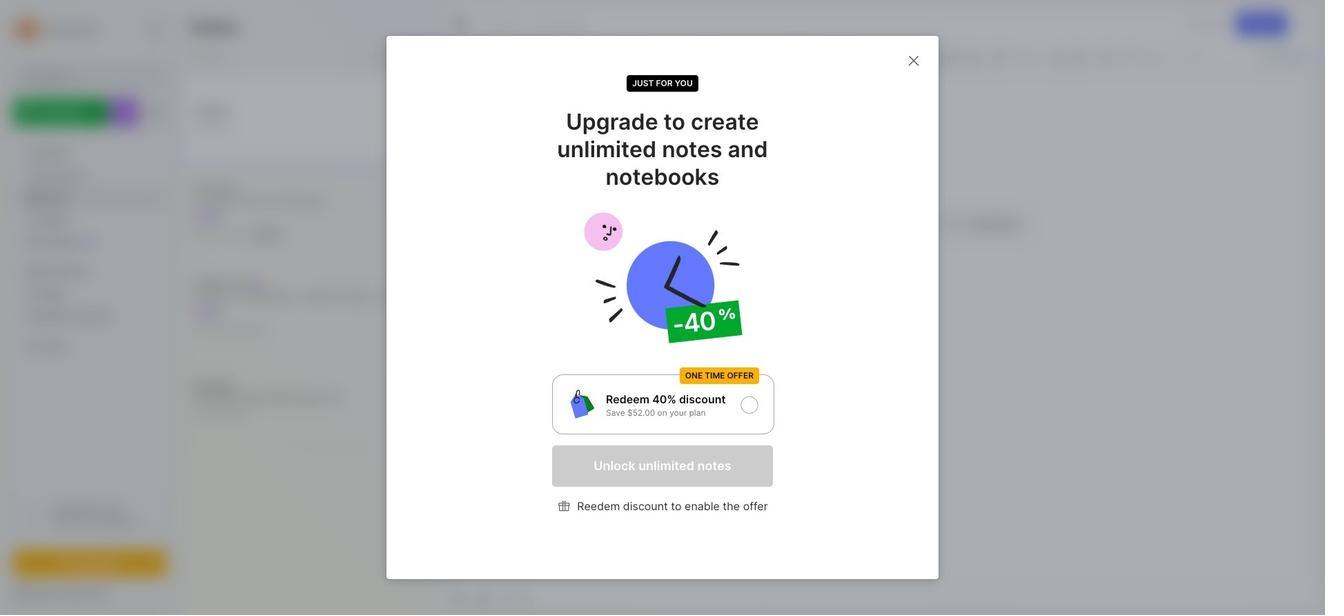 Task type: vqa. For each thing, say whether or not it's contained in the screenshot.
The Outdent image
yes



Task type: locate. For each thing, give the bounding box(es) containing it.
insert link image
[[991, 48, 1010, 67]]

add a reminder image
[[452, 589, 468, 605]]

expand tags image
[[18, 291, 26, 299]]

highlight image
[[884, 48, 916, 67]]

Note Editor text field
[[443, 71, 1321, 583]]

note window element
[[443, 4, 1321, 612]]

add tag image
[[475, 589, 492, 605]]

bulleted list image
[[921, 48, 940, 67]]

clock illustration image
[[552, 208, 773, 349]]

tree
[[5, 135, 175, 485]]

outdent image
[[1072, 48, 1091, 67]]

None checkbox
[[552, 375, 775, 435]]

None search field
[[38, 68, 154, 85]]

strikethrough image
[[1097, 48, 1116, 67]]

dialog
[[387, 36, 939, 580]]

alignment image
[[1015, 48, 1048, 67]]

main element
[[0, 0, 180, 616]]



Task type: describe. For each thing, give the bounding box(es) containing it.
tree inside the main element
[[5, 135, 175, 485]]

none search field inside the main element
[[38, 68, 154, 85]]

superscript image
[[1119, 48, 1139, 67]]

gift icon image
[[557, 500, 572, 514]]

checklist image
[[965, 48, 985, 67]]

expand note image
[[453, 16, 469, 32]]

expand notebooks image
[[18, 269, 26, 277]]

Search text field
[[38, 70, 154, 84]]

indent image
[[1049, 48, 1069, 67]]

numbered list image
[[943, 48, 963, 67]]

subscript image
[[1141, 48, 1161, 67]]



